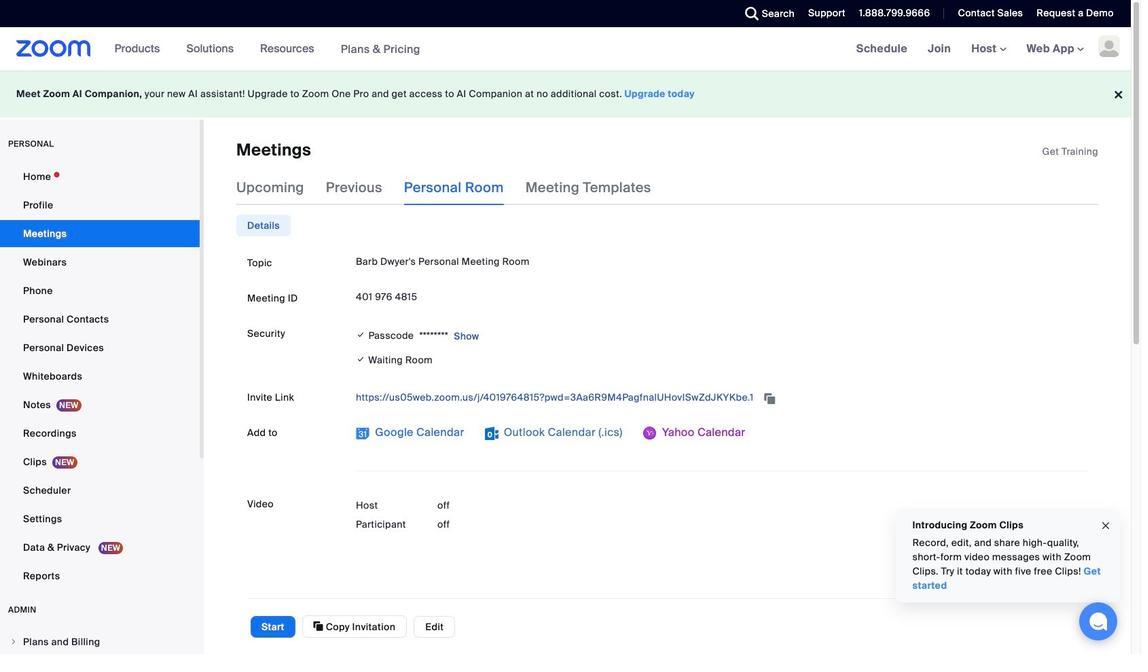 Task type: describe. For each thing, give the bounding box(es) containing it.
meetings navigation
[[846, 27, 1131, 71]]

profile picture image
[[1099, 35, 1120, 57]]

copy image
[[314, 620, 323, 633]]

product information navigation
[[104, 27, 431, 71]]

add to yahoo calendar image
[[643, 427, 657, 441]]

right image
[[10, 638, 18, 646]]

copy url image
[[763, 394, 777, 403]]



Task type: locate. For each thing, give the bounding box(es) containing it.
1 vertical spatial checked image
[[356, 353, 366, 367]]

checked image
[[356, 328, 366, 342], [356, 353, 366, 367]]

personal menu menu
[[0, 163, 200, 591]]

tab
[[236, 215, 291, 237]]

0 vertical spatial checked image
[[356, 328, 366, 342]]

open chat image
[[1089, 612, 1108, 631]]

tabs of meeting tab list
[[236, 170, 673, 205]]

add to outlook calendar (.ics) image
[[485, 427, 498, 441]]

close image
[[1101, 518, 1112, 534]]

zoom logo image
[[16, 40, 91, 57]]

application
[[1043, 145, 1099, 158]]

2 checked image from the top
[[356, 353, 366, 367]]

menu item
[[0, 629, 200, 654]]

banner
[[0, 27, 1131, 71]]

1 checked image from the top
[[356, 328, 366, 342]]

add to google calendar image
[[356, 427, 370, 441]]

tab list
[[236, 215, 291, 237]]

footer
[[0, 71, 1131, 118]]



Task type: vqa. For each thing, say whether or not it's contained in the screenshot.
the 'Tabs of meeting' tab list
yes



